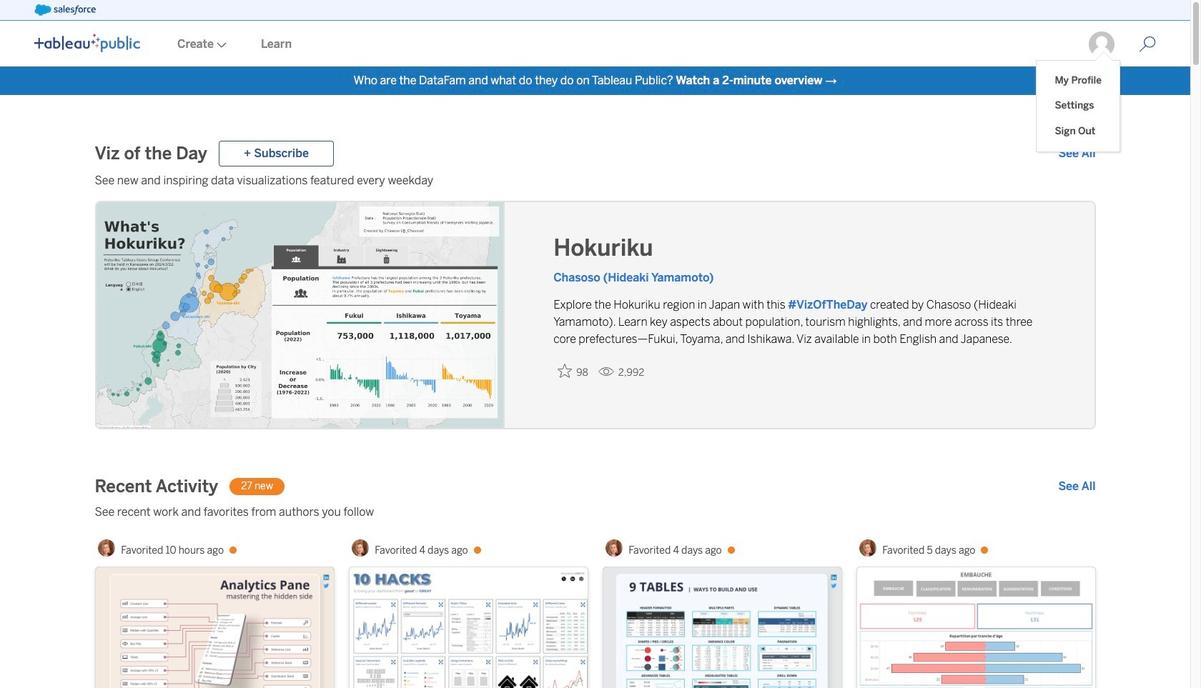 Task type: locate. For each thing, give the bounding box(es) containing it.
go to search image
[[1122, 36, 1173, 53]]

salesforce logo image
[[34, 4, 96, 16]]

4 workbook thumbnail image from the left
[[857, 568, 1095, 688]]

2 angela drucioc image from the left
[[352, 540, 369, 557]]

dialog
[[1037, 51, 1120, 152]]

2 horizontal spatial angela drucioc image
[[860, 540, 877, 557]]

viz of the day heading
[[95, 142, 207, 165]]

tara.schultz image
[[1087, 30, 1116, 59]]

workbook thumbnail image
[[95, 568, 334, 688], [349, 568, 587, 688], [603, 568, 841, 688], [857, 568, 1095, 688]]

3 angela drucioc image from the left
[[860, 540, 877, 557]]

Add Favorite button
[[553, 360, 593, 383]]

angela drucioc image for fourth workbook thumbnail from the left
[[860, 540, 877, 557]]

logo image
[[34, 34, 140, 52]]

list options menu
[[1037, 61, 1120, 152]]

see recent work and favorites from authors you follow element
[[95, 504, 1096, 521]]

angela drucioc image for third workbook thumbnail from the right
[[352, 540, 369, 557]]

angela drucioc image
[[606, 540, 623, 557]]

angela drucioc image
[[98, 540, 115, 557], [352, 540, 369, 557], [860, 540, 877, 557]]

0 horizontal spatial angela drucioc image
[[98, 540, 115, 557]]

1 angela drucioc image from the left
[[98, 540, 115, 557]]

add favorite image
[[558, 364, 572, 378]]

3 workbook thumbnail image from the left
[[603, 568, 841, 688]]

see all recent activity element
[[1058, 478, 1096, 495]]

1 horizontal spatial angela drucioc image
[[352, 540, 369, 557]]



Task type: describe. For each thing, give the bounding box(es) containing it.
see new and inspiring data visualizations featured every weekday element
[[95, 172, 1096, 189]]

1 workbook thumbnail image from the left
[[95, 568, 334, 688]]

see all viz of the day element
[[1058, 145, 1096, 162]]

tableau public viz of the day image
[[96, 202, 505, 431]]

2 workbook thumbnail image from the left
[[349, 568, 587, 688]]

angela drucioc image for fourth workbook thumbnail from right
[[98, 540, 115, 557]]

recent activity heading
[[95, 475, 218, 498]]



Task type: vqa. For each thing, say whether or not it's contained in the screenshot.
Angela Drucioc icon for fourth Workbook thumbnail from right
yes



